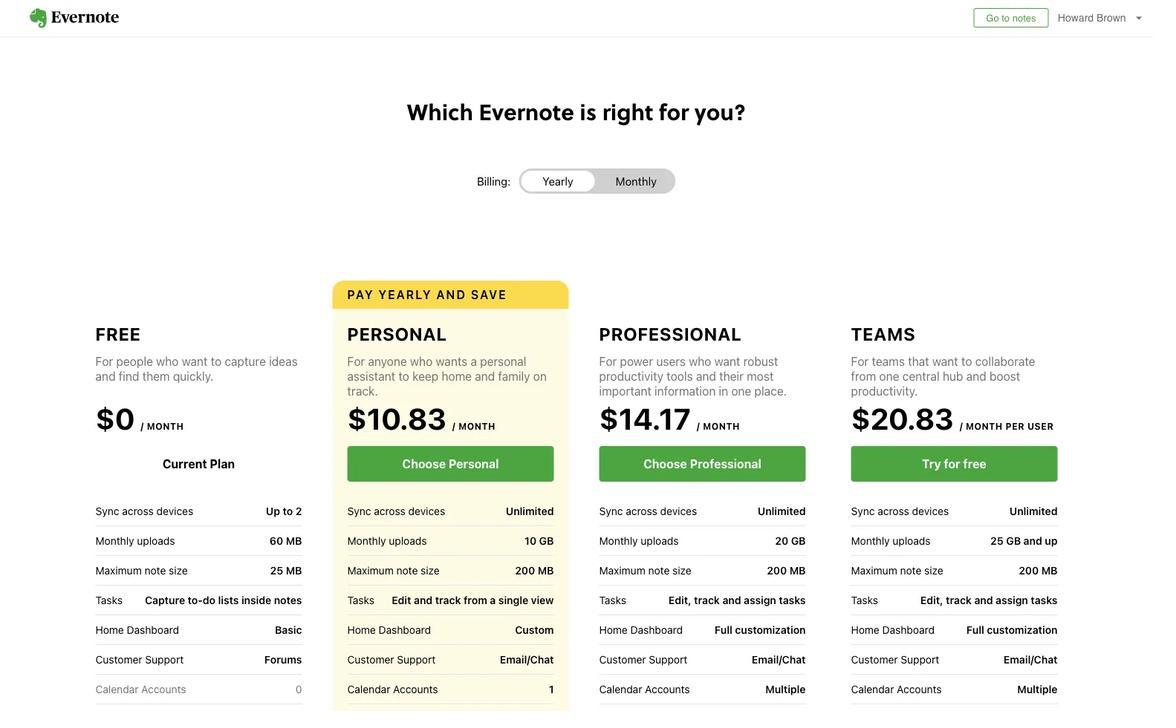 Task type: locate. For each thing, give the bounding box(es) containing it.
2 for from the left
[[347, 355, 365, 369]]

200 mb for 20 gb
[[767, 565, 806, 577]]

in
[[719, 385, 728, 399]]

sync across devices down choose professional
[[599, 505, 697, 518]]

unlimited up 25 gb and up
[[1010, 505, 1058, 518]]

2
[[296, 505, 302, 518]]

full customization
[[715, 624, 806, 637], [967, 624, 1058, 637]]

1 horizontal spatial edit,
[[921, 595, 943, 607]]

to left 2
[[283, 505, 293, 518]]

who inside for anyone who wants a personal assistant to keep home and family on track.
[[410, 355, 433, 369]]

want up their
[[715, 355, 740, 369]]

2 horizontal spatial track
[[946, 595, 972, 607]]

tasks down up
[[1031, 595, 1058, 607]]

month inside $14.17 / month
[[703, 421, 740, 432]]

4 home from the left
[[851, 624, 880, 636]]

2 customer from the left
[[347, 654, 394, 666]]

2 horizontal spatial want
[[932, 355, 958, 369]]

2 track from the left
[[694, 595, 720, 607]]

3 sync from the left
[[599, 505, 623, 518]]

a left single
[[490, 595, 496, 607]]

anyone
[[368, 355, 407, 369]]

sync across devices for 20
[[599, 505, 697, 518]]

0 vertical spatial from
[[851, 370, 876, 384]]

0 horizontal spatial 200
[[515, 565, 535, 577]]

2 tasks from the left
[[347, 594, 374, 607]]

1 assign from the left
[[744, 595, 776, 607]]

from left single
[[464, 595, 487, 607]]

for for professional
[[599, 355, 617, 369]]

to left keep
[[399, 370, 409, 384]]

up
[[266, 505, 280, 518]]

sync for 20 gb
[[599, 505, 623, 518]]

2 horizontal spatial gb
[[1006, 535, 1021, 547]]

4 support from the left
[[901, 654, 939, 666]]

and inside for anyone who wants a personal assistant to keep home and family on track.
[[475, 370, 495, 384]]

calendar for 20
[[599, 684, 642, 696]]

one right in
[[731, 385, 751, 399]]

monthly uploads for 25 gb and up
[[851, 535, 931, 547]]

edit, track and assign tasks
[[669, 595, 806, 607], [921, 595, 1058, 607]]

dashboard for 60 mb
[[127, 624, 179, 636]]

current
[[163, 457, 207, 471]]

1 note from the left
[[145, 565, 166, 577]]

200 for 20
[[767, 565, 787, 577]]

/ up try for free button
[[960, 421, 963, 432]]

1 200 from the left
[[515, 565, 535, 577]]

2 calendar accounts from the left
[[347, 684, 438, 696]]

20 gb
[[775, 535, 806, 547]]

devices for 20 gb
[[660, 505, 697, 518]]

and inside the for teams that want to collaborate from one central hub and boost productivity.
[[966, 370, 987, 384]]

3 who from the left
[[689, 355, 711, 369]]

4 sync across devices from the left
[[851, 505, 949, 518]]

0 horizontal spatial for
[[659, 95, 689, 127]]

/ inside $0 / month
[[141, 421, 144, 432]]

note
[[145, 565, 166, 577], [396, 565, 418, 577], [648, 565, 670, 577], [900, 565, 922, 577]]

howard brown
[[1058, 12, 1126, 24]]

calendar accounts for 10 gb
[[347, 684, 438, 696]]

25
[[991, 535, 1004, 547], [270, 565, 283, 577]]

capture
[[145, 595, 185, 607]]

unlimited
[[506, 505, 554, 518], [758, 505, 806, 518], [1010, 505, 1058, 518]]

per
[[1006, 421, 1025, 432]]

2 multiple from the left
[[1018, 684, 1058, 696]]

dashboard
[[127, 624, 179, 636], [379, 624, 431, 636], [631, 624, 683, 636], [882, 624, 935, 636]]

full
[[715, 624, 733, 637], [967, 624, 984, 637]]

forums
[[264, 654, 302, 666]]

1 track from the left
[[435, 595, 461, 607]]

0 vertical spatial notes
[[1013, 12, 1036, 23]]

1 tasks from the left
[[779, 595, 806, 607]]

200 down the 10
[[515, 565, 535, 577]]

accounts for 25 gb and up
[[897, 684, 942, 696]]

200 mb
[[515, 565, 554, 577], [767, 565, 806, 577], [1019, 565, 1058, 577]]

1 horizontal spatial 25
[[991, 535, 1004, 547]]

2 size from the left
[[421, 565, 440, 577]]

2 tasks from the left
[[1031, 595, 1058, 607]]

$10.83
[[347, 402, 446, 437]]

4 dashboard from the left
[[882, 624, 935, 636]]

email/chat
[[500, 654, 554, 666], [752, 654, 806, 666], [1004, 654, 1058, 666]]

calendar accounts for 60 mb
[[95, 684, 186, 696]]

1 vertical spatial from
[[464, 595, 487, 607]]

4 home dashboard from the left
[[851, 624, 935, 636]]

4 customer support from the left
[[851, 654, 939, 666]]

devices down current
[[156, 505, 193, 518]]

for up productivity
[[599, 355, 617, 369]]

a
[[471, 355, 477, 369], [490, 595, 496, 607]]

customer for 10 gb
[[347, 654, 394, 666]]

1 vertical spatial one
[[731, 385, 751, 399]]

a inside for anyone who wants a personal assistant to keep home and family on track.
[[471, 355, 477, 369]]

200 mb down 20 gb in the bottom of the page
[[767, 565, 806, 577]]

user
[[1028, 421, 1054, 432]]

2 200 from the left
[[767, 565, 787, 577]]

to-
[[188, 595, 203, 607]]

200 mb down the 10
[[515, 565, 554, 577]]

choose personal button
[[347, 447, 554, 482]]

devices down choose professional
[[660, 505, 697, 518]]

4 calendar from the left
[[851, 684, 894, 696]]

support for 10 gb
[[397, 654, 436, 666]]

1 customization from the left
[[735, 624, 806, 637]]

for left teams
[[851, 355, 869, 369]]

customer for 25 gb and up
[[851, 654, 898, 666]]

1 / from the left
[[141, 421, 144, 432]]

maximum for 60 mb
[[95, 565, 142, 577]]

4 sync from the left
[[851, 505, 875, 518]]

one inside the for teams that want to collaborate from one central hub and boost productivity.
[[879, 370, 899, 384]]

0 horizontal spatial edit, track and assign tasks
[[669, 595, 806, 607]]

3 tasks from the left
[[599, 594, 626, 607]]

month left per at the bottom right of page
[[966, 421, 1003, 432]]

2 want from the left
[[715, 355, 740, 369]]

size for 60 mb
[[169, 565, 188, 577]]

devices down 'choose personal'
[[408, 505, 445, 518]]

gb right 20
[[791, 535, 806, 547]]

1 maximum from the left
[[95, 565, 142, 577]]

customization for 20
[[735, 624, 806, 637]]

2 200 mb from the left
[[767, 565, 806, 577]]

maximum note size for 10
[[347, 565, 440, 577]]

1 edit, track and assign tasks from the left
[[669, 595, 806, 607]]

size
[[169, 565, 188, 577], [421, 565, 440, 577], [673, 565, 692, 577], [924, 565, 943, 577]]

for left people
[[95, 355, 113, 369]]

gb right the 10
[[539, 535, 554, 547]]

3 calendar from the left
[[599, 684, 642, 696]]

4 tasks from the left
[[851, 594, 878, 607]]

a for tasks
[[490, 595, 496, 607]]

3 for from the left
[[599, 355, 617, 369]]

/ inside $14.17 / month
[[697, 421, 700, 432]]

200 mb down up
[[1019, 565, 1058, 577]]

0 horizontal spatial assign
[[744, 595, 776, 607]]

howard brown link
[[1054, 0, 1153, 36]]

month inside $20.83 / month per user
[[966, 421, 1003, 432]]

who
[[156, 355, 179, 369], [410, 355, 433, 369], [689, 355, 711, 369]]

2 devices from the left
[[408, 505, 445, 518]]

month for $0
[[147, 421, 184, 432]]

2 email/chat from the left
[[752, 654, 806, 666]]

1 horizontal spatial assign
[[996, 595, 1028, 607]]

customer support
[[95, 654, 184, 666], [347, 654, 436, 666], [599, 654, 688, 666], [851, 654, 939, 666]]

1 200 mb from the left
[[515, 565, 554, 577]]

for
[[95, 355, 113, 369], [347, 355, 365, 369], [599, 355, 617, 369], [851, 355, 869, 369]]

family
[[498, 370, 530, 384]]

0 vertical spatial 25
[[991, 535, 1004, 547]]

3 gb from the left
[[1006, 535, 1021, 547]]

$20.83
[[851, 402, 954, 437]]

3 maximum note size from the left
[[599, 565, 692, 577]]

maximum for 20 gb
[[599, 565, 646, 577]]

sync across devices for 10
[[347, 505, 445, 518]]

1 maximum note size from the left
[[95, 565, 188, 577]]

3 customer support from the left
[[599, 654, 688, 666]]

assign down 20
[[744, 595, 776, 607]]

4 maximum from the left
[[851, 565, 897, 577]]

pay
[[347, 288, 374, 302]]

notes
[[1013, 12, 1036, 23], [274, 595, 302, 607]]

1 horizontal spatial 200 mb
[[767, 565, 806, 577]]

3 across from the left
[[626, 505, 657, 518]]

/ for $0
[[141, 421, 144, 432]]

1 horizontal spatial one
[[879, 370, 899, 384]]

1 horizontal spatial customization
[[987, 624, 1058, 637]]

1 size from the left
[[169, 565, 188, 577]]

1 sync from the left
[[95, 505, 119, 518]]

4 across from the left
[[878, 505, 909, 518]]

for up assistant
[[347, 355, 365, 369]]

gb for 25
[[1006, 535, 1021, 547]]

3 note from the left
[[648, 565, 670, 577]]

2 sync from the left
[[347, 505, 371, 518]]

who up keep
[[410, 355, 433, 369]]

monthly for 60 mb
[[95, 535, 134, 547]]

2 maximum from the left
[[347, 565, 394, 577]]

2 sync across devices from the left
[[347, 505, 445, 518]]

2 horizontal spatial 200 mb
[[1019, 565, 1058, 577]]

want up hub
[[932, 355, 958, 369]]

25 mb
[[270, 565, 302, 577]]

0 horizontal spatial want
[[182, 355, 208, 369]]

for power users who want robust productivity tools and their most important information in one place.
[[599, 355, 787, 399]]

200
[[515, 565, 535, 577], [767, 565, 787, 577], [1019, 565, 1039, 577]]

1 unlimited from the left
[[506, 505, 554, 518]]

0 horizontal spatial choose
[[402, 457, 446, 471]]

1 dashboard from the left
[[127, 624, 179, 636]]

0 horizontal spatial gb
[[539, 535, 554, 547]]

across for 25
[[878, 505, 909, 518]]

want inside the for people who want to capture ideas and find them quickly.
[[182, 355, 208, 369]]

1 horizontal spatial full
[[967, 624, 984, 637]]

1 horizontal spatial 200
[[767, 565, 787, 577]]

sync across devices down current
[[95, 505, 193, 518]]

assign
[[744, 595, 776, 607], [996, 595, 1028, 607]]

4 size from the left
[[924, 565, 943, 577]]

multiple for 20 gb
[[766, 684, 806, 696]]

across
[[122, 505, 154, 518], [374, 505, 406, 518], [626, 505, 657, 518], [878, 505, 909, 518]]

1 vertical spatial notes
[[274, 595, 302, 607]]

25 down 60
[[270, 565, 283, 577]]

1 vertical spatial a
[[490, 595, 496, 607]]

1 horizontal spatial want
[[715, 355, 740, 369]]

home dashboard for 10 gb
[[347, 624, 431, 636]]

customization
[[735, 624, 806, 637], [987, 624, 1058, 637]]

a for personal
[[471, 355, 477, 369]]

1 multiple from the left
[[766, 684, 806, 696]]

/ up choose personal button
[[452, 421, 456, 432]]

choose for choose personal
[[402, 457, 446, 471]]

1 horizontal spatial gb
[[791, 535, 806, 547]]

1 vertical spatial 25
[[270, 565, 283, 577]]

across for 10
[[374, 505, 406, 518]]

for inside the for people who want to capture ideas and find them quickly.
[[95, 355, 113, 369]]

and
[[437, 288, 467, 302]]

$0 / month
[[95, 402, 184, 437]]

1 horizontal spatial from
[[851, 370, 876, 384]]

3 monthly uploads from the left
[[599, 535, 679, 547]]

0 horizontal spatial customization
[[735, 624, 806, 637]]

3 customer from the left
[[599, 654, 646, 666]]

1 home dashboard from the left
[[95, 624, 179, 636]]

to right go
[[1002, 12, 1010, 23]]

professional
[[599, 324, 742, 345]]

plan
[[210, 457, 235, 471]]

2 accounts from the left
[[393, 684, 438, 696]]

personal
[[449, 457, 499, 471]]

1 vertical spatial for
[[944, 457, 961, 471]]

/ inside $20.83 / month per user
[[960, 421, 963, 432]]

full customization for 25
[[967, 624, 1058, 637]]

1 calendar from the left
[[95, 684, 139, 696]]

0 horizontal spatial unlimited
[[506, 505, 554, 518]]

notes right go
[[1013, 12, 1036, 23]]

2 horizontal spatial 200
[[1019, 565, 1039, 577]]

mb up the view
[[538, 565, 554, 577]]

1 across from the left
[[122, 505, 154, 518]]

month for $10.83
[[459, 421, 496, 432]]

tasks
[[779, 595, 806, 607], [1031, 595, 1058, 607]]

sync across devices for 25
[[851, 505, 949, 518]]

for inside the for teams that want to collaborate from one central hub and boost productivity.
[[851, 355, 869, 369]]

1 month from the left
[[147, 421, 184, 432]]

1 horizontal spatial track
[[694, 595, 720, 607]]

pay yearly and save
[[347, 288, 507, 302]]

free
[[963, 457, 987, 471]]

to
[[1002, 12, 1010, 23], [211, 355, 222, 369], [961, 355, 972, 369], [399, 370, 409, 384], [283, 505, 293, 518]]

tasks for 20 gb
[[779, 595, 806, 607]]

gb left up
[[1006, 535, 1021, 547]]

2 who from the left
[[410, 355, 433, 369]]

unlimited up the 10
[[506, 505, 554, 518]]

note for 25 gb and up
[[900, 565, 922, 577]]

2 dashboard from the left
[[379, 624, 431, 636]]

1 horizontal spatial who
[[410, 355, 433, 369]]

unlimited for 10 gb
[[506, 505, 554, 518]]

2 horizontal spatial email/chat
[[1004, 654, 1058, 666]]

dashboard for 25 gb and up
[[882, 624, 935, 636]]

1 horizontal spatial unlimited
[[758, 505, 806, 518]]

200 down 20
[[767, 565, 787, 577]]

and
[[95, 370, 116, 384], [475, 370, 495, 384], [696, 370, 716, 384], [966, 370, 987, 384], [1024, 535, 1042, 547], [414, 595, 433, 607], [723, 595, 741, 607], [975, 595, 993, 607]]

1 horizontal spatial full customization
[[967, 624, 1058, 637]]

one
[[879, 370, 899, 384], [731, 385, 751, 399]]

for right the "try"
[[944, 457, 961, 471]]

1 horizontal spatial email/chat
[[752, 654, 806, 666]]

2 full customization from the left
[[967, 624, 1058, 637]]

3 support from the left
[[649, 654, 688, 666]]

4 month from the left
[[966, 421, 1003, 432]]

a right wants
[[471, 355, 477, 369]]

3 sync across devices from the left
[[599, 505, 697, 518]]

1 support from the left
[[145, 654, 184, 666]]

0 vertical spatial a
[[471, 355, 477, 369]]

calendar for 10
[[347, 684, 390, 696]]

uploads
[[137, 535, 175, 547], [389, 535, 427, 547], [641, 535, 679, 547], [893, 535, 931, 547]]

brown
[[1097, 12, 1126, 24]]

2 customer support from the left
[[347, 654, 436, 666]]

3 month from the left
[[703, 421, 740, 432]]

home for 60
[[95, 624, 124, 636]]

home
[[442, 370, 472, 384]]

want for free
[[182, 355, 208, 369]]

to up hub
[[961, 355, 972, 369]]

2 unlimited from the left
[[758, 505, 806, 518]]

unlimited for 25 gb and up
[[1010, 505, 1058, 518]]

0 horizontal spatial who
[[156, 355, 179, 369]]

want up quickly.
[[182, 355, 208, 369]]

maximum for 10 gb
[[347, 565, 394, 577]]

1 horizontal spatial tasks
[[1031, 595, 1058, 607]]

support for 60 mb
[[145, 654, 184, 666]]

gb for 20
[[791, 535, 806, 547]]

sync across devices down 'choose personal'
[[347, 505, 445, 518]]

multiple
[[766, 684, 806, 696], [1018, 684, 1058, 696]]

3 200 mb from the left
[[1019, 565, 1058, 577]]

for
[[659, 95, 689, 127], [944, 457, 961, 471]]

4 maximum note size from the left
[[851, 565, 943, 577]]

3 home from the left
[[599, 624, 628, 636]]

sync
[[95, 505, 119, 518], [347, 505, 371, 518], [599, 505, 623, 518], [851, 505, 875, 518]]

2 horizontal spatial unlimited
[[1010, 505, 1058, 518]]

note for 20 gb
[[648, 565, 670, 577]]

$20.83 / month per user
[[851, 402, 1054, 437]]

that
[[908, 355, 929, 369]]

month for $14.17
[[703, 421, 740, 432]]

monthly uploads for 20 gb
[[599, 535, 679, 547]]

on
[[533, 370, 547, 384]]

0 horizontal spatial track
[[435, 595, 461, 607]]

mb for 20 gb
[[790, 565, 806, 577]]

/ right $0
[[141, 421, 144, 432]]

3 size from the left
[[673, 565, 692, 577]]

2 customization from the left
[[987, 624, 1058, 637]]

mb down up
[[1042, 565, 1058, 577]]

0 horizontal spatial full
[[715, 624, 733, 637]]

home dashboard for 25 gb and up
[[851, 624, 935, 636]]

size for 10 gb
[[421, 565, 440, 577]]

3 maximum from the left
[[599, 565, 646, 577]]

1 gb from the left
[[539, 535, 554, 547]]

60 mb
[[270, 535, 302, 547]]

month inside $0 / month
[[147, 421, 184, 432]]

home for 10
[[347, 624, 376, 636]]

maximum for 25 gb and up
[[851, 565, 897, 577]]

3 uploads from the left
[[641, 535, 679, 547]]

for right "right"
[[659, 95, 689, 127]]

single
[[499, 595, 528, 607]]

for for personal
[[347, 355, 365, 369]]

0 horizontal spatial 200 mb
[[515, 565, 554, 577]]

4 / from the left
[[960, 421, 963, 432]]

for people who want to capture ideas and find them quickly.
[[95, 355, 298, 384]]

0 horizontal spatial tasks
[[779, 595, 806, 607]]

3 track from the left
[[946, 595, 972, 607]]

devices down the "try"
[[912, 505, 949, 518]]

notes up basic
[[274, 595, 302, 607]]

month inside $10.83 / month
[[459, 421, 496, 432]]

try for free
[[922, 457, 987, 471]]

unlimited up 20
[[758, 505, 806, 518]]

200 mb for 10 gb
[[515, 565, 554, 577]]

do
[[203, 595, 216, 607]]

1 for from the left
[[95, 355, 113, 369]]

who up them
[[156, 355, 179, 369]]

0 vertical spatial one
[[879, 370, 899, 384]]

3 / from the left
[[697, 421, 700, 432]]

calendar for 25
[[851, 684, 894, 696]]

to inside "link"
[[1002, 12, 1010, 23]]

1 email/chat from the left
[[500, 654, 554, 666]]

4 monthly uploads from the left
[[851, 535, 931, 547]]

3 want from the left
[[932, 355, 958, 369]]

25 left up
[[991, 535, 1004, 547]]

1 edit, from the left
[[669, 595, 691, 607]]

for inside for anyone who wants a personal assistant to keep home and family on track.
[[347, 355, 365, 369]]

/ inside $10.83 / month
[[452, 421, 456, 432]]

full for 25
[[967, 624, 984, 637]]

2 home dashboard from the left
[[347, 624, 431, 636]]

monthly for 10 gb
[[347, 535, 386, 547]]

1 full from the left
[[715, 624, 733, 637]]

1 horizontal spatial multiple
[[1018, 684, 1058, 696]]

gb for 10
[[539, 535, 554, 547]]

devices
[[156, 505, 193, 518], [408, 505, 445, 518], [660, 505, 697, 518], [912, 505, 949, 518]]

0 horizontal spatial full customization
[[715, 624, 806, 637]]

to up quickly.
[[211, 355, 222, 369]]

1 uploads from the left
[[137, 535, 175, 547]]

size for 20 gb
[[673, 565, 692, 577]]

4 uploads from the left
[[893, 535, 931, 547]]

tasks down 20 gb in the bottom of the page
[[779, 595, 806, 607]]

1 accounts from the left
[[141, 684, 186, 696]]

for inside for power users who want robust productivity tools and their most important information in one place.
[[599, 355, 617, 369]]

0 horizontal spatial a
[[471, 355, 477, 369]]

sync across devices down the "try"
[[851, 505, 949, 518]]

want inside the for teams that want to collaborate from one central hub and boost productivity.
[[932, 355, 958, 369]]

0 horizontal spatial multiple
[[766, 684, 806, 696]]

1 horizontal spatial notes
[[1013, 12, 1036, 23]]

monthly for 25 gb and up
[[851, 535, 890, 547]]

0 horizontal spatial edit,
[[669, 595, 691, 607]]

0 vertical spatial for
[[659, 95, 689, 127]]

who up tools
[[689, 355, 711, 369]]

1 horizontal spatial a
[[490, 595, 496, 607]]

0 horizontal spatial one
[[731, 385, 751, 399]]

0 horizontal spatial 25
[[270, 565, 283, 577]]

1 horizontal spatial edit, track and assign tasks
[[921, 595, 1058, 607]]

month up current
[[147, 421, 184, 432]]

20
[[775, 535, 788, 547]]

up
[[1045, 535, 1058, 547]]

choose
[[402, 457, 446, 471], [644, 457, 687, 471]]

choose down $14.17 / month
[[644, 457, 687, 471]]

1 calendar accounts from the left
[[95, 684, 186, 696]]

3 home dashboard from the left
[[599, 624, 683, 636]]

customer support for 25 gb and up
[[851, 654, 939, 666]]

evernote
[[479, 95, 574, 127]]

full for 20
[[715, 624, 733, 637]]

2 home from the left
[[347, 624, 376, 636]]

choose down $10.83 / month
[[402, 457, 446, 471]]

assign down 25 gb and up
[[996, 595, 1028, 607]]

for for teams
[[851, 355, 869, 369]]

lists
[[218, 595, 239, 607]]

0 horizontal spatial email/chat
[[500, 654, 554, 666]]

2 horizontal spatial who
[[689, 355, 711, 369]]

2 assign from the left
[[996, 595, 1028, 607]]

/ down the information
[[697, 421, 700, 432]]

4 customer from the left
[[851, 654, 898, 666]]

from up productivity.
[[851, 370, 876, 384]]

one down teams
[[879, 370, 899, 384]]

home for 20
[[599, 624, 628, 636]]

200 down 25 gb and up
[[1019, 565, 1039, 577]]

home
[[95, 624, 124, 636], [347, 624, 376, 636], [599, 624, 628, 636], [851, 624, 880, 636]]

for anyone who wants a personal assistant to keep home and family on track.
[[347, 355, 547, 399]]

2 edit, track and assign tasks from the left
[[921, 595, 1058, 607]]

month down in
[[703, 421, 740, 432]]

2 / from the left
[[452, 421, 456, 432]]

custom
[[515, 624, 554, 637]]

4 note from the left
[[900, 565, 922, 577]]

to inside the for teams that want to collaborate from one central hub and boost productivity.
[[961, 355, 972, 369]]

month up personal
[[459, 421, 496, 432]]

sync across devices
[[95, 505, 193, 518], [347, 505, 445, 518], [599, 505, 697, 518], [851, 505, 949, 518]]

month for $20.83
[[966, 421, 1003, 432]]

1 horizontal spatial for
[[944, 457, 961, 471]]

mb down 60 mb
[[286, 565, 302, 577]]

who inside the for people who want to capture ideas and find them quickly.
[[156, 355, 179, 369]]

1 horizontal spatial choose
[[644, 457, 687, 471]]

mb down 20 gb in the bottom of the page
[[790, 565, 806, 577]]

edit, for 20 gb
[[669, 595, 691, 607]]

calendar accounts for 20 gb
[[599, 684, 690, 696]]



Task type: vqa. For each thing, say whether or not it's contained in the screenshot.


Task type: describe. For each thing, give the bounding box(es) containing it.
to inside for anyone who wants a personal assistant to keep home and family on track.
[[399, 370, 409, 384]]

across for 60
[[122, 505, 154, 518]]

capture to-do lists inside notes
[[145, 595, 302, 607]]

multiple for 25 gb and up
[[1018, 684, 1058, 696]]

devices for 60 mb
[[156, 505, 193, 518]]

$0
[[95, 402, 135, 437]]

billing:
[[477, 175, 511, 188]]

monthly uploads for 60 mb
[[95, 535, 175, 547]]

collaborate
[[975, 355, 1036, 369]]

assistant
[[347, 370, 395, 384]]

one inside for power users who want robust productivity tools and their most important information in one place.
[[731, 385, 751, 399]]

from inside the for teams that want to collaborate from one central hub and boost productivity.
[[851, 370, 876, 384]]

most
[[747, 370, 774, 384]]

uploads for 60 mb
[[137, 535, 175, 547]]

across for 20
[[626, 505, 657, 518]]

keep
[[412, 370, 439, 384]]

full customization for 20
[[715, 624, 806, 637]]

robust
[[744, 355, 778, 369]]

teams
[[872, 355, 905, 369]]

1
[[549, 684, 554, 696]]

assign for 20
[[744, 595, 776, 607]]

note for 60 mb
[[145, 565, 166, 577]]

accounts for 60 mb
[[141, 684, 186, 696]]

assign for 25
[[996, 595, 1028, 607]]

/ for $14.17
[[697, 421, 700, 432]]

is
[[580, 95, 597, 127]]

power
[[620, 355, 653, 369]]

up to 2
[[266, 505, 302, 518]]

customer support for 20 gb
[[599, 654, 688, 666]]

10
[[525, 535, 537, 547]]

/ for $10.83
[[452, 421, 456, 432]]

right
[[602, 95, 653, 127]]

which evernote is right for you?
[[407, 95, 746, 127]]

try for free button
[[851, 447, 1058, 482]]

boost
[[990, 370, 1020, 384]]

$10.83 / month
[[347, 402, 496, 437]]

choose personal
[[402, 457, 499, 471]]

for inside button
[[944, 457, 961, 471]]

25 gb and up
[[991, 535, 1058, 547]]

productivity.
[[851, 385, 918, 399]]

home dashboard for 60 mb
[[95, 624, 179, 636]]

you?
[[695, 95, 746, 127]]

for teams that want to collaborate from one central hub and boost productivity.
[[851, 355, 1036, 399]]

maximum note size for 20
[[599, 565, 692, 577]]

capture
[[225, 355, 266, 369]]

customer for 20 gb
[[599, 654, 646, 666]]

want for teams
[[932, 355, 958, 369]]

email/chat for 25 gb and up
[[1004, 654, 1058, 666]]

tools
[[667, 370, 693, 384]]

who for free
[[156, 355, 179, 369]]

track for 20
[[694, 595, 720, 607]]

$14.17
[[599, 402, 691, 437]]

want inside for power users who want robust productivity tools and their most important information in one place.
[[715, 355, 740, 369]]

go
[[986, 12, 999, 23]]

them
[[142, 370, 170, 384]]

yearly
[[379, 288, 432, 302]]

people
[[116, 355, 153, 369]]

25 for 25 gb and up
[[991, 535, 1004, 547]]

$14.17 / month
[[599, 402, 740, 437]]

their
[[719, 370, 744, 384]]

size for 25 gb and up
[[924, 565, 943, 577]]

teams
[[851, 324, 916, 345]]

who for personal
[[410, 355, 433, 369]]

home for 25
[[851, 624, 880, 636]]

sync for 60 mb
[[95, 505, 119, 518]]

sync for 25 gb and up
[[851, 505, 875, 518]]

calendar accounts for 25 gb and up
[[851, 684, 942, 696]]

200 for 25
[[1019, 565, 1039, 577]]

and inside the for people who want to capture ideas and find them quickly.
[[95, 370, 116, 384]]

personal
[[347, 324, 447, 345]]

choose professional
[[644, 457, 762, 471]]

customization for 25
[[987, 624, 1058, 637]]

choose professional button
[[599, 447, 806, 482]]

uploads for 10 gb
[[389, 535, 427, 547]]

60
[[270, 535, 283, 547]]

which
[[407, 95, 473, 127]]

track.
[[347, 385, 378, 399]]

who inside for power users who want robust productivity tools and their most important information in one place.
[[689, 355, 711, 369]]

notes inside "link"
[[1013, 12, 1036, 23]]

howard
[[1058, 12, 1094, 24]]

hub
[[943, 370, 963, 384]]

edit and track from a single view
[[392, 595, 554, 607]]

professional
[[690, 457, 762, 471]]

current plan
[[163, 457, 235, 471]]

go to notes
[[986, 12, 1036, 23]]

200 mb for 25 gb and up
[[1019, 565, 1058, 577]]

wants
[[436, 355, 468, 369]]

information
[[655, 385, 716, 399]]

track for 25
[[946, 595, 972, 607]]

and inside for power users who want robust productivity tools and their most important information in one place.
[[696, 370, 716, 384]]

dashboard for 20 gb
[[631, 624, 683, 636]]

10 gb
[[525, 535, 554, 547]]

dashboard for 10 gb
[[379, 624, 431, 636]]

maximum note size for 60
[[95, 565, 188, 577]]

personal
[[480, 355, 526, 369]]

sync for 10 gb
[[347, 505, 371, 518]]

tasks for 25
[[851, 594, 878, 607]]

edit, track and assign tasks for 25
[[921, 595, 1058, 607]]

/ for $20.83
[[960, 421, 963, 432]]

inside
[[241, 595, 271, 607]]

yearly
[[543, 175, 574, 188]]

mb for 60 mb
[[286, 565, 302, 577]]

customer support for 10 gb
[[347, 654, 436, 666]]

customer support for 60 mb
[[95, 654, 184, 666]]

note for 10 gb
[[396, 565, 418, 577]]

accounts for 10 gb
[[393, 684, 438, 696]]

edit, for 25 gb and up
[[921, 595, 943, 607]]

edit
[[392, 595, 411, 607]]

ideas
[[269, 355, 298, 369]]

0
[[296, 684, 302, 696]]

current plan button
[[95, 447, 302, 482]]

free
[[95, 324, 141, 345]]

basic
[[275, 624, 302, 637]]

devices for 25 gb and up
[[912, 505, 949, 518]]

go to notes link
[[974, 8, 1049, 27]]

tasks for 60
[[95, 594, 123, 607]]

uploads for 25 gb and up
[[893, 535, 931, 547]]

evernote image
[[15, 8, 134, 28]]

email/chat for 10 gb
[[500, 654, 554, 666]]

0 horizontal spatial notes
[[274, 595, 302, 607]]

support for 20 gb
[[649, 654, 688, 666]]

central
[[903, 370, 940, 384]]

monthly uploads for 10 gb
[[347, 535, 427, 547]]

choose for choose professional
[[644, 457, 687, 471]]

devices for 10 gb
[[408, 505, 445, 518]]

home dashboard for 20 gb
[[599, 624, 683, 636]]

uploads for 20 gb
[[641, 535, 679, 547]]

view
[[531, 595, 554, 607]]

0 horizontal spatial from
[[464, 595, 487, 607]]

important
[[599, 385, 652, 399]]

productivity
[[599, 370, 664, 384]]

edit, track and assign tasks for 20
[[669, 595, 806, 607]]

support for 25 gb and up
[[901, 654, 939, 666]]

200 for 10
[[515, 565, 535, 577]]

tasks for 25 gb and up
[[1031, 595, 1058, 607]]

place.
[[755, 385, 787, 399]]

save
[[471, 288, 507, 302]]

mb right 60
[[286, 535, 302, 547]]

25 for 25 mb
[[270, 565, 283, 577]]

unlimited for 20 gb
[[758, 505, 806, 518]]

find
[[119, 370, 139, 384]]

to inside the for people who want to capture ideas and find them quickly.
[[211, 355, 222, 369]]

mb for 10 gb
[[538, 565, 554, 577]]



